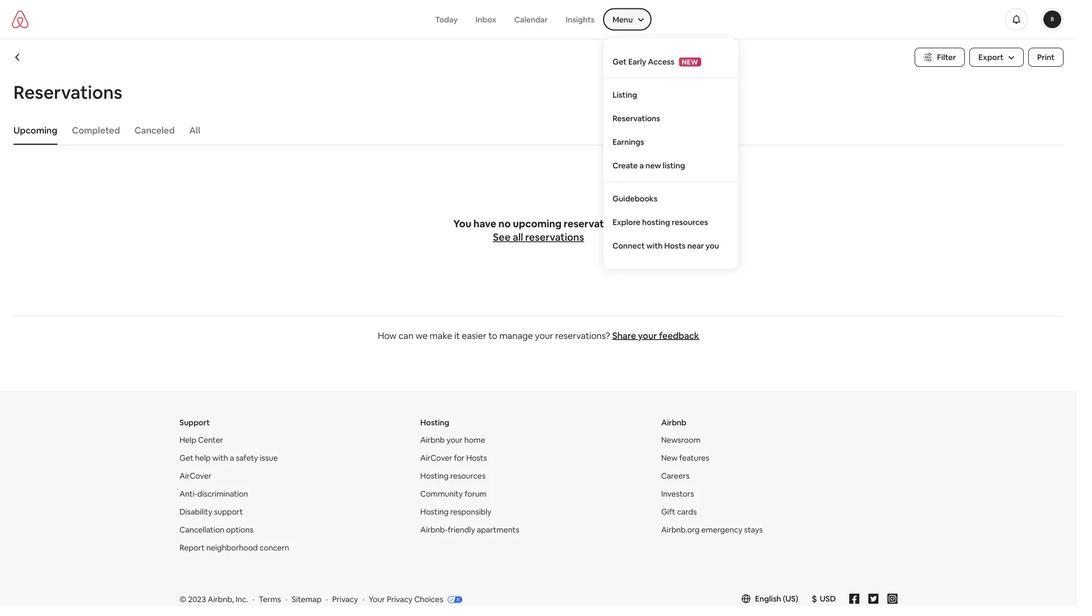 Task type: locate. For each thing, give the bounding box(es) containing it.
1 vertical spatial aircover
[[180, 471, 212, 481]]

0 horizontal spatial new
[[646, 160, 661, 170]]

airbnb your home
[[421, 435, 485, 445]]

0 horizontal spatial your
[[447, 435, 463, 445]]

inbox link
[[467, 9, 506, 30]]

earnings link
[[604, 130, 739, 154]]

manage
[[500, 330, 533, 341]]

1 horizontal spatial new
[[682, 58, 699, 66]]

0 horizontal spatial get
[[180, 453, 193, 463]]

3 hosting from the top
[[421, 507, 449, 517]]

your
[[369, 594, 385, 605]]

upcoming button
[[8, 119, 63, 141]]

choices
[[414, 594, 443, 605]]

hosts for for
[[466, 453, 487, 463]]

new right access
[[682, 58, 699, 66]]

0 horizontal spatial privacy
[[332, 594, 358, 605]]

airbnb,
[[208, 594, 234, 605]]

how can we make it easier to manage your reservations? share your feedback
[[378, 330, 700, 341]]

your
[[535, 330, 554, 341], [638, 330, 657, 341], [447, 435, 463, 445]]

0 horizontal spatial aircover
[[180, 471, 212, 481]]

see all reservations button
[[493, 231, 584, 244]]

resources up forum
[[451, 471, 486, 481]]

all
[[513, 231, 523, 244]]

1 horizontal spatial reservations
[[613, 113, 660, 123]]

0 vertical spatial hosts
[[665, 240, 686, 251]]

terms link
[[259, 594, 281, 605]]

english (us)
[[755, 594, 799, 604]]

1 horizontal spatial airbnb
[[662, 418, 687, 428]]

0 horizontal spatial airbnb
[[421, 435, 445, 445]]

features
[[680, 453, 710, 463]]

0 vertical spatial new
[[682, 58, 699, 66]]

feedback
[[659, 330, 700, 341]]

resources inside explore hosting resources "link"
[[672, 217, 708, 227]]

get left the help
[[180, 453, 193, 463]]

get help with a safety issue link
[[180, 453, 278, 463]]

gift cards link
[[662, 507, 697, 517]]

your up aircover for hosts at the bottom of page
[[447, 435, 463, 445]]

0 vertical spatial with
[[647, 240, 663, 251]]

1 horizontal spatial with
[[647, 240, 663, 251]]

reservations up connect
[[564, 217, 624, 230]]

canceled button
[[129, 119, 180, 141]]

airbnb-
[[421, 525, 448, 535]]

insights link
[[557, 9, 604, 30]]

near
[[688, 240, 704, 251]]

0 horizontal spatial a
[[230, 453, 234, 463]]

hosts left near
[[665, 240, 686, 251]]

a left safety
[[230, 453, 234, 463]]

explore hosting resources link
[[604, 210, 739, 234]]

filter button
[[915, 48, 965, 67]]

resources
[[672, 217, 708, 227], [451, 471, 486, 481]]

2 privacy from the left
[[387, 594, 413, 605]]

safety
[[236, 453, 258, 463]]

tab list containing upcoming
[[8, 116, 1064, 145]]

share
[[613, 330, 636, 341]]

have
[[474, 217, 497, 230]]

1 horizontal spatial hosts
[[665, 240, 686, 251]]

home
[[465, 435, 485, 445]]

privacy left your
[[332, 594, 358, 605]]

explore hosting resources
[[613, 217, 708, 227]]

reservations
[[564, 217, 624, 230], [526, 231, 584, 244]]

issue
[[260, 453, 278, 463]]

hosting up airbnb- on the bottom left of the page
[[421, 507, 449, 517]]

neighborhood
[[206, 543, 258, 553]]

early
[[629, 56, 647, 67]]

your right 'share'
[[638, 330, 657, 341]]

1 vertical spatial hosts
[[466, 453, 487, 463]]

canceled
[[135, 124, 175, 136]]

listing link
[[604, 83, 739, 106]]

hosting resources link
[[421, 471, 486, 481]]

(us)
[[783, 594, 799, 604]]

1 horizontal spatial resources
[[672, 217, 708, 227]]

privacy right your
[[387, 594, 413, 605]]

1 vertical spatial hosting
[[421, 471, 449, 481]]

your privacy choices link
[[369, 594, 463, 605]]

upcoming
[[13, 124, 57, 136]]

create a new listing
[[613, 160, 685, 170]]

your right manage
[[535, 330, 554, 341]]

navigate to instagram image
[[888, 594, 898, 604]]

1 vertical spatial new
[[646, 160, 661, 170]]

hosting responsibly
[[421, 507, 492, 517]]

investors
[[662, 489, 694, 499]]

0 vertical spatial get
[[613, 56, 627, 67]]

0 horizontal spatial resources
[[451, 471, 486, 481]]

get left 'early'
[[613, 56, 627, 67]]

1 vertical spatial get
[[180, 453, 193, 463]]

investors link
[[662, 489, 694, 499]]

1 horizontal spatial aircover
[[421, 453, 453, 463]]

new features
[[662, 453, 710, 463]]

hosts
[[665, 240, 686, 251], [466, 453, 487, 463]]

hosting for hosting responsibly
[[421, 507, 449, 517]]

aircover left the for
[[421, 453, 453, 463]]

1 hosting from the top
[[421, 418, 450, 428]]

new left the listing
[[646, 160, 661, 170]]

reservations up earnings
[[613, 113, 660, 123]]

usd
[[820, 594, 836, 604]]

0 vertical spatial aircover
[[421, 453, 453, 463]]

with inside connect with hosts near you link
[[647, 240, 663, 251]]

guidebooks
[[613, 193, 658, 203]]

2 horizontal spatial your
[[638, 330, 657, 341]]

get for get help with a safety issue
[[180, 453, 193, 463]]

0 vertical spatial a
[[640, 160, 644, 170]]

new
[[682, 58, 699, 66], [646, 160, 661, 170]]

1 horizontal spatial your
[[535, 330, 554, 341]]

reservations down upcoming
[[526, 231, 584, 244]]

with down hosting on the top of the page
[[647, 240, 663, 251]]

explore
[[613, 217, 641, 227]]

today
[[435, 14, 458, 24]]

anti-discrimination
[[180, 489, 248, 499]]

aircover up anti- on the bottom left
[[180, 471, 212, 481]]

listing
[[613, 90, 637, 100]]

0 vertical spatial hosting
[[421, 418, 450, 428]]

0 horizontal spatial hosts
[[466, 453, 487, 463]]

help
[[195, 453, 211, 463]]

0 horizontal spatial with
[[212, 453, 228, 463]]

a right create
[[640, 160, 644, 170]]

1 vertical spatial resources
[[451, 471, 486, 481]]

resources up near
[[672, 217, 708, 227]]

english (us) button
[[742, 594, 799, 604]]

airbnb up newsroom link
[[662, 418, 687, 428]]

terms
[[259, 594, 281, 605]]

airbnb-friendly apartments link
[[421, 525, 520, 535]]

filter
[[938, 52, 956, 62]]

hosting up 'airbnb your home'
[[421, 418, 450, 428]]

support
[[180, 418, 210, 428]]

2 vertical spatial hosting
[[421, 507, 449, 517]]

new features link
[[662, 453, 710, 463]]

hosting
[[421, 418, 450, 428], [421, 471, 449, 481], [421, 507, 449, 517]]

hosting up the community
[[421, 471, 449, 481]]

create
[[613, 160, 638, 170]]

hosts for with
[[665, 240, 686, 251]]

© 2023 airbnb, inc.
[[180, 594, 248, 605]]

how
[[378, 330, 397, 341]]

get help with a safety issue
[[180, 453, 278, 463]]

0 vertical spatial resources
[[672, 217, 708, 227]]

airbnb up aircover for hosts at the bottom of page
[[421, 435, 445, 445]]

airbnb for airbnb your home
[[421, 435, 445, 445]]

1 vertical spatial reservations
[[613, 113, 660, 123]]

0 vertical spatial airbnb
[[662, 418, 687, 428]]

tab list
[[8, 116, 1064, 145]]

reservations link
[[604, 106, 739, 130]]

2 hosting from the top
[[421, 471, 449, 481]]

1 horizontal spatial get
[[613, 56, 627, 67]]

community forum link
[[421, 489, 487, 499]]

report neighborhood concern link
[[180, 543, 289, 553]]

hosts right the for
[[466, 453, 487, 463]]

1 vertical spatial airbnb
[[421, 435, 445, 445]]

anti-
[[180, 489, 197, 499]]

aircover for aircover link
[[180, 471, 212, 481]]

1 vertical spatial a
[[230, 453, 234, 463]]

0 horizontal spatial reservations
[[13, 80, 122, 104]]

navigate to facebook image
[[850, 594, 860, 604]]

cards
[[677, 507, 697, 517]]

0 vertical spatial reservations
[[564, 217, 624, 230]]

reservations up the completed
[[13, 80, 122, 104]]

1 horizontal spatial privacy
[[387, 594, 413, 605]]

with right the help
[[212, 453, 228, 463]]



Task type: describe. For each thing, give the bounding box(es) containing it.
concern
[[260, 543, 289, 553]]

new
[[662, 453, 678, 463]]

help center link
[[180, 435, 223, 445]]

1 vertical spatial with
[[212, 453, 228, 463]]

airbnb.org emergency stays
[[662, 525, 763, 535]]

easier
[[462, 330, 487, 341]]

apartments
[[477, 525, 520, 535]]

navigate to twitter image
[[869, 594, 879, 604]]

for
[[454, 453, 465, 463]]

your privacy choices
[[369, 594, 443, 605]]

·
[[253, 594, 254, 605]]

airbnb-friendly apartments
[[421, 525, 520, 535]]

center
[[198, 435, 223, 445]]

connect with hosts near you link
[[604, 234, 739, 257]]

hosting for hosting resources
[[421, 471, 449, 481]]

privacy link
[[332, 594, 358, 605]]

emergency
[[702, 525, 743, 535]]

responsibly
[[451, 507, 492, 517]]

no
[[499, 217, 511, 230]]

completed button
[[66, 119, 126, 141]]

careers link
[[662, 471, 690, 481]]

2023
[[188, 594, 206, 605]]

aircover for hosts link
[[421, 453, 487, 463]]

help
[[180, 435, 196, 445]]

careers
[[662, 471, 690, 481]]

earnings
[[613, 137, 644, 147]]

make
[[430, 330, 453, 341]]

get for get early access
[[613, 56, 627, 67]]

print button
[[1029, 48, 1064, 67]]

airbnb for airbnb
[[662, 418, 687, 428]]

newsroom
[[662, 435, 701, 445]]

$
[[812, 593, 818, 605]]

main navigation menu image
[[1044, 10, 1062, 28]]

you
[[706, 240, 720, 251]]

1 horizontal spatial a
[[640, 160, 644, 170]]

get early access
[[613, 56, 675, 67]]

see
[[493, 231, 511, 244]]

print
[[1038, 52, 1055, 62]]

can
[[399, 330, 414, 341]]

aircover for hosts
[[421, 453, 487, 463]]

completed
[[72, 124, 120, 136]]

menu group
[[604, 9, 651, 30]]

menu button
[[604, 9, 651, 30]]

hosting
[[642, 217, 670, 227]]

disability support link
[[180, 507, 243, 517]]

discrimination
[[197, 489, 248, 499]]

1 privacy from the left
[[332, 594, 358, 605]]

go back image
[[13, 53, 22, 62]]

options
[[226, 525, 254, 535]]

aircover for aircover for hosts
[[421, 453, 453, 463]]

1 vertical spatial reservations
[[526, 231, 584, 244]]

we
[[416, 330, 428, 341]]

reservations?
[[556, 330, 611, 341]]

connect
[[613, 240, 645, 251]]

$ usd
[[812, 593, 836, 605]]

calendar
[[514, 14, 548, 24]]

to
[[489, 330, 498, 341]]

export
[[979, 52, 1004, 62]]

©
[[180, 594, 186, 605]]

insights
[[566, 14, 595, 24]]

export button
[[970, 48, 1024, 67]]

airbnb your home link
[[421, 435, 485, 445]]

sitemap
[[292, 594, 322, 605]]

you
[[454, 217, 472, 230]]

forum
[[465, 489, 487, 499]]

report neighborhood concern
[[180, 543, 289, 553]]

all button
[[184, 119, 206, 141]]

gift cards
[[662, 507, 697, 517]]

help center
[[180, 435, 223, 445]]

guidebooks link
[[604, 187, 739, 210]]

you have no upcoming reservations see all reservations
[[454, 217, 624, 244]]

all
[[189, 124, 200, 136]]

today link
[[426, 9, 467, 30]]

disability
[[180, 507, 212, 517]]

listing
[[663, 160, 685, 170]]

menu
[[613, 14, 633, 24]]

connect with hosts near you
[[613, 240, 720, 251]]

hosting for hosting
[[421, 418, 450, 428]]

inc.
[[236, 594, 248, 605]]

aircover link
[[180, 471, 212, 481]]

share your feedback button
[[613, 330, 700, 341]]

newsroom link
[[662, 435, 701, 445]]

0 vertical spatial reservations
[[13, 80, 122, 104]]

friendly
[[448, 525, 475, 535]]

it
[[454, 330, 460, 341]]

community
[[421, 489, 463, 499]]



Task type: vqa. For each thing, say whether or not it's contained in the screenshot.
hosted
no



